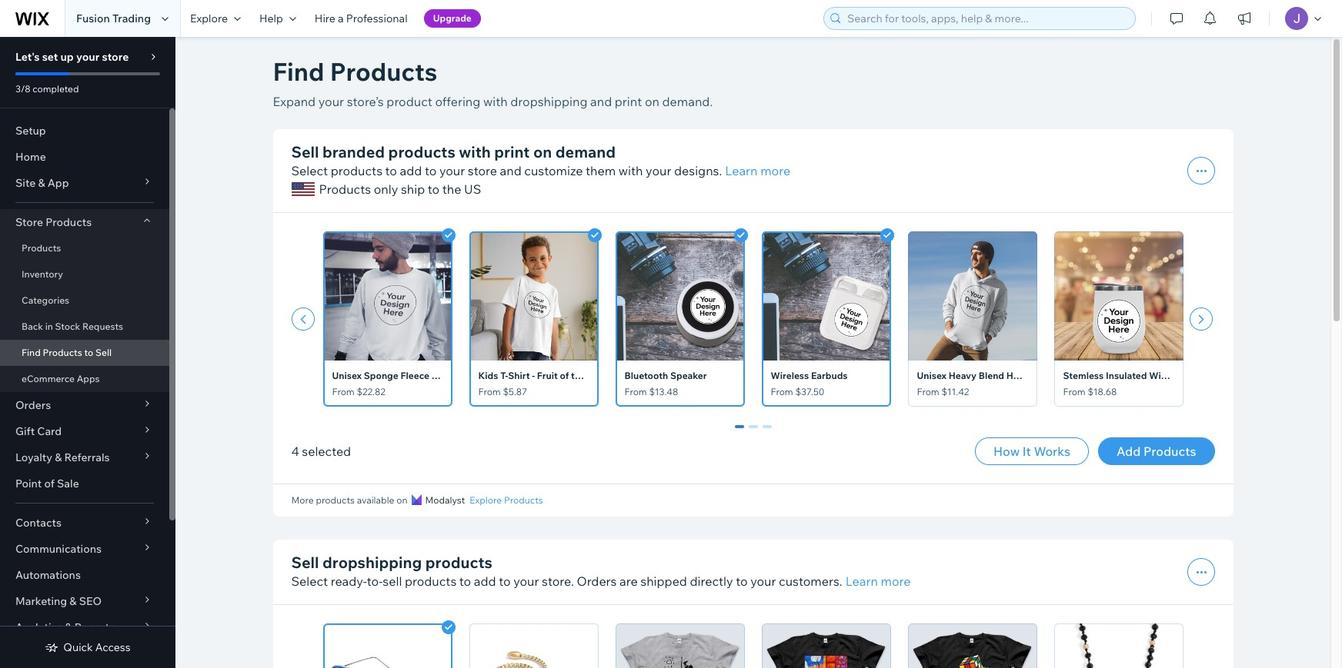 Task type: describe. For each thing, give the bounding box(es) containing it.
unisex heavy blend hoodie from $11.42
[[917, 370, 1039, 398]]

ready-
[[331, 574, 367, 590]]

unisex sponge fleece sweatshirt from $22.82
[[332, 370, 479, 398]]

heavy
[[949, 370, 977, 382]]

fleece
[[401, 370, 429, 382]]

find products to sell link
[[0, 340, 169, 366]]

to up the ship
[[425, 163, 437, 179]]

fusion trading
[[76, 12, 151, 25]]

only
[[374, 182, 398, 197]]

to inside 'link'
[[84, 347, 93, 359]]

learn more link for sell dropshipping products
[[846, 573, 911, 591]]

sell inside 'link'
[[95, 347, 112, 359]]

works
[[1034, 444, 1071, 460]]

store's
[[347, 94, 384, 109]]

speaker
[[670, 370, 707, 382]]

learn more link for sell branded products with print on demand
[[725, 162, 791, 180]]

0 vertical spatial learn
[[725, 163, 758, 179]]

& for loyalty
[[55, 451, 62, 465]]

in
[[45, 321, 53, 333]]

site
[[15, 176, 36, 190]]

0 1 2
[[736, 426, 770, 440]]

kids
[[478, 370, 498, 382]]

dropshipping inside find products expand your store's product offering with dropshipping and print on demand.
[[511, 94, 588, 109]]

the inside "kids t-shirt - fruit of the loom from $5.87"
[[571, 370, 586, 382]]

4
[[291, 444, 299, 460]]

inventory link
[[0, 262, 169, 288]]

products for find products expand your store's product offering with dropshipping and print on demand.
[[330, 56, 437, 87]]

back in stock requests
[[22, 321, 123, 333]]

$18.68
[[1088, 386, 1117, 398]]

wireless earbuds from $37.50
[[771, 370, 848, 398]]

& for marketing
[[70, 595, 77, 609]]

branded
[[323, 142, 385, 162]]

setup link
[[0, 118, 169, 144]]

to left store.
[[499, 574, 511, 590]]

setup
[[15, 124, 46, 138]]

products for explore products
[[504, 495, 543, 506]]

1 horizontal spatial store
[[468, 163, 497, 179]]

sell for sell dropshipping products select ready-to-sell products to add to your store. orders are shipped directly to your customers. learn more
[[291, 553, 319, 573]]

designs.
[[674, 163, 722, 179]]

products down branded
[[331, 163, 383, 179]]

to up only
[[385, 163, 397, 179]]

products only ship to the us
[[319, 182, 481, 197]]

sell branded products with print on demand
[[291, 142, 616, 162]]

dropshipping inside sell dropshipping products select ready-to-sell products to add to your store. orders are shipped directly to your customers. learn more
[[323, 553, 422, 573]]

product
[[387, 94, 432, 109]]

store
[[15, 216, 43, 229]]

add products button
[[1098, 438, 1215, 466]]

-
[[532, 370, 535, 382]]

products for find products to sell
[[43, 347, 82, 359]]

loyalty
[[15, 451, 52, 465]]

from inside bluetooth speaker from $13.48
[[625, 386, 647, 398]]

sale
[[57, 477, 79, 491]]

point
[[15, 477, 42, 491]]

to right directly
[[736, 574, 748, 590]]

1 select from the top
[[291, 163, 328, 179]]

store products
[[15, 216, 92, 229]]

sell for sell branded products with print on demand
[[291, 142, 319, 162]]

$13.48
[[649, 386, 678, 398]]

unisex for $22.82
[[332, 370, 362, 382]]

find products to sell
[[22, 347, 112, 359]]

2 vertical spatial on
[[397, 495, 408, 506]]

& for analytics
[[65, 621, 72, 635]]

marketing
[[15, 595, 67, 609]]

explore for explore
[[190, 12, 228, 25]]

from inside stemless insulated wine tumbler from $18.68
[[1063, 386, 1086, 398]]

modalyst
[[425, 495, 465, 506]]

add products
[[1117, 444, 1197, 460]]

print inside find products expand your store's product offering with dropshipping and print on demand.
[[615, 94, 642, 109]]

3/8
[[15, 83, 30, 95]]

products for add products
[[1144, 444, 1197, 460]]

to right the ship
[[428, 182, 440, 197]]

how it works
[[994, 444, 1071, 460]]

communications
[[15, 543, 102, 557]]

& for site
[[38, 176, 45, 190]]

your left "customers."
[[751, 574, 776, 590]]

products down the modalyst
[[425, 553, 493, 573]]

seo
[[79, 595, 102, 609]]

set
[[42, 50, 58, 64]]

let's
[[15, 50, 40, 64]]

3/8 completed
[[15, 83, 79, 95]]

gift card
[[15, 425, 62, 439]]

stemless
[[1063, 370, 1104, 382]]

more products available on
[[291, 495, 408, 506]]

hire a professional
[[315, 12, 408, 25]]

upgrade
[[433, 12, 472, 24]]

explore products
[[470, 495, 543, 506]]

site & app
[[15, 176, 69, 190]]

$37.50
[[795, 386, 825, 398]]

us
[[464, 182, 481, 197]]

sweatshirt
[[432, 370, 479, 382]]

4 selected
[[291, 444, 351, 460]]

products for store products
[[46, 216, 92, 229]]

$11.42
[[942, 386, 969, 398]]

2
[[764, 426, 770, 440]]

stemless insulated wine tumbler from $18.68
[[1063, 370, 1211, 398]]

your left designs.
[[646, 163, 672, 179]]

select products to add to your store and customize them with your designs. learn more
[[291, 163, 791, 179]]

hoodie
[[1007, 370, 1039, 382]]

shipped
[[641, 574, 687, 590]]

from inside wireless earbuds from $37.50
[[771, 386, 793, 398]]

find for find products to sell
[[22, 347, 41, 359]]

products right sell
[[405, 574, 457, 590]]

marketing & seo button
[[0, 589, 169, 615]]

are
[[620, 574, 638, 590]]

how it works button
[[975, 438, 1089, 466]]

requests
[[82, 321, 123, 333]]

to-
[[367, 574, 383, 590]]

sell
[[383, 574, 402, 590]]

explore products link
[[470, 494, 543, 508]]

apps
[[77, 373, 100, 385]]

your down sell branded products with print on demand
[[439, 163, 465, 179]]



Task type: locate. For each thing, give the bounding box(es) containing it.
0 horizontal spatial unisex
[[332, 370, 362, 382]]

sidebar element
[[0, 37, 175, 669]]

analytics & reports
[[15, 621, 115, 635]]

and up "demand" at the left top of page
[[590, 94, 612, 109]]

hire
[[315, 12, 336, 25]]

from down bluetooth on the bottom left
[[625, 386, 647, 398]]

0 vertical spatial orders
[[15, 399, 51, 413]]

0 vertical spatial add
[[400, 163, 422, 179]]

sell left branded
[[291, 142, 319, 162]]

from inside the unisex heavy blend hoodie from $11.42
[[917, 386, 940, 398]]

the
[[442, 182, 461, 197], [571, 370, 586, 382]]

sell dropshipping products select ready-to-sell products to add to your store. orders are shipped directly to your customers. learn more
[[291, 553, 911, 590]]

of right "fruit"
[[560, 370, 569, 382]]

explore inside "link"
[[470, 495, 502, 506]]

products inside "link"
[[504, 495, 543, 506]]

0 vertical spatial on
[[645, 94, 660, 109]]

from down stemless
[[1063, 386, 1086, 398]]

find inside find products expand your store's product offering with dropshipping and print on demand.
[[273, 56, 324, 87]]

from inside unisex sponge fleece sweatshirt from $22.82
[[332, 386, 355, 398]]

1 vertical spatial dropshipping
[[323, 553, 422, 573]]

analytics & reports button
[[0, 615, 169, 641]]

unisex
[[332, 370, 362, 382], [917, 370, 947, 382]]

of inside "kids t-shirt - fruit of the loom from $5.87"
[[560, 370, 569, 382]]

0 horizontal spatial orders
[[15, 399, 51, 413]]

orders inside popup button
[[15, 399, 51, 413]]

products inside dropdown button
[[46, 216, 92, 229]]

learn more link right designs.
[[725, 162, 791, 180]]

directly
[[690, 574, 733, 590]]

2 select from the top
[[291, 574, 328, 590]]

the left loom
[[571, 370, 586, 382]]

1 horizontal spatial of
[[560, 370, 569, 382]]

explore for explore products
[[470, 495, 502, 506]]

explore
[[190, 12, 228, 25], [470, 495, 502, 506]]

learn inside sell dropshipping products select ready-to-sell products to add to your store. orders are shipped directly to your customers. learn more
[[846, 574, 878, 590]]

and left customize on the left top of the page
[[500, 163, 522, 179]]

1 vertical spatial find
[[22, 347, 41, 359]]

with right them
[[619, 163, 643, 179]]

orders inside sell dropshipping products select ready-to-sell products to add to your store. orders are shipped directly to your customers. learn more
[[577, 574, 617, 590]]

fusion
[[76, 12, 110, 25]]

1 vertical spatial orders
[[577, 574, 617, 590]]

sponge
[[364, 370, 399, 382]]

print
[[615, 94, 642, 109], [494, 142, 530, 162]]

0 horizontal spatial find
[[22, 347, 41, 359]]

selected
[[302, 444, 351, 460]]

orders left the are
[[577, 574, 617, 590]]

of inside sidebar element
[[44, 477, 55, 491]]

with inside find products expand your store's product offering with dropshipping and print on demand.
[[483, 94, 508, 109]]

0 vertical spatial select
[[291, 163, 328, 179]]

your right the "up"
[[76, 50, 100, 64]]

and inside find products expand your store's product offering with dropshipping and print on demand.
[[590, 94, 612, 109]]

0 horizontal spatial add
[[400, 163, 422, 179]]

0 vertical spatial dropshipping
[[511, 94, 588, 109]]

0 horizontal spatial and
[[500, 163, 522, 179]]

sell down more
[[291, 553, 319, 573]]

it
[[1023, 444, 1031, 460]]

orders
[[15, 399, 51, 413], [577, 574, 617, 590]]

5 from from the left
[[917, 386, 940, 398]]

$22.82
[[357, 386, 385, 398]]

unisex up $22.82
[[332, 370, 362, 382]]

customers.
[[779, 574, 843, 590]]

products
[[330, 56, 437, 87], [319, 182, 371, 197], [46, 216, 92, 229], [22, 242, 61, 254], [43, 347, 82, 359], [1144, 444, 1197, 460], [504, 495, 543, 506]]

your
[[76, 50, 100, 64], [318, 94, 344, 109], [439, 163, 465, 179], [646, 163, 672, 179], [514, 574, 539, 590], [751, 574, 776, 590]]

dropshipping up "demand" at the left top of page
[[511, 94, 588, 109]]

1 vertical spatial of
[[44, 477, 55, 491]]

1 vertical spatial with
[[459, 142, 491, 162]]

more
[[291, 495, 314, 506]]

from down "wireless"
[[771, 386, 793, 398]]

0 horizontal spatial learn
[[725, 163, 758, 179]]

find down "back"
[[22, 347, 41, 359]]

sell down requests
[[95, 347, 112, 359]]

communications button
[[0, 537, 169, 563]]

add left store.
[[474, 574, 496, 590]]

orders button
[[0, 393, 169, 419]]

& inside loyalty & referrals popup button
[[55, 451, 62, 465]]

find up expand
[[273, 56, 324, 87]]

0 vertical spatial more
[[761, 163, 791, 179]]

products inside find products expand your store's product offering with dropshipping and print on demand.
[[330, 56, 437, 87]]

expand
[[273, 94, 316, 109]]

kids t-shirt - fruit of the loom from $5.87
[[478, 370, 613, 398]]

learn more link
[[725, 162, 791, 180], [846, 573, 911, 591]]

0 vertical spatial learn more link
[[725, 162, 791, 180]]

how
[[994, 444, 1020, 460]]

products right more
[[316, 495, 355, 506]]

to right sell
[[459, 574, 471, 590]]

up
[[60, 50, 74, 64]]

dropshipping
[[511, 94, 588, 109], [323, 553, 422, 573]]

your inside sidebar element
[[76, 50, 100, 64]]

quick
[[63, 641, 93, 655]]

reports
[[74, 621, 115, 635]]

1 vertical spatial more
[[881, 574, 911, 590]]

point of sale
[[15, 477, 79, 491]]

2 vertical spatial with
[[619, 163, 643, 179]]

0 vertical spatial of
[[560, 370, 569, 382]]

dropshipping up to-
[[323, 553, 422, 573]]

2 vertical spatial sell
[[291, 553, 319, 573]]

more inside sell dropshipping products select ready-to-sell products to add to your store. orders are shipped directly to your customers. learn more
[[881, 574, 911, 590]]

0 horizontal spatial dropshipping
[[323, 553, 422, 573]]

1 vertical spatial the
[[571, 370, 586, 382]]

1 vertical spatial store
[[468, 163, 497, 179]]

wireless
[[771, 370, 809, 382]]

sell inside sell dropshipping products select ready-to-sell products to add to your store. orders are shipped directly to your customers. learn more
[[291, 553, 319, 573]]

on left demand.
[[645, 94, 660, 109]]

1 horizontal spatial add
[[474, 574, 496, 590]]

more
[[761, 163, 791, 179], [881, 574, 911, 590]]

& inside "analytics & reports" "dropdown button"
[[65, 621, 72, 635]]

1 horizontal spatial learn more link
[[846, 573, 911, 591]]

shirt
[[508, 370, 530, 382]]

upgrade button
[[424, 9, 481, 28]]

$5.87
[[503, 386, 527, 398]]

point of sale link
[[0, 471, 169, 497]]

professional
[[346, 12, 408, 25]]

with up us
[[459, 142, 491, 162]]

from
[[332, 386, 355, 398], [478, 386, 501, 398], [625, 386, 647, 398], [771, 386, 793, 398], [917, 386, 940, 398], [1063, 386, 1086, 398]]

unisex inside the unisex heavy blend hoodie from $11.42
[[917, 370, 947, 382]]

2 unisex from the left
[[917, 370, 947, 382]]

available
[[357, 495, 394, 506]]

select left ready-
[[291, 574, 328, 590]]

select
[[291, 163, 328, 179], [291, 574, 328, 590]]

from left $11.42
[[917, 386, 940, 398]]

1 from from the left
[[332, 386, 355, 398]]

&
[[38, 176, 45, 190], [55, 451, 62, 465], [70, 595, 77, 609], [65, 621, 72, 635]]

back
[[22, 321, 43, 333]]

0 horizontal spatial store
[[102, 50, 129, 64]]

& inside "marketing & seo" dropdown button
[[70, 595, 77, 609]]

1 vertical spatial select
[[291, 574, 328, 590]]

from left $22.82
[[332, 386, 355, 398]]

find for find products expand your store's product offering with dropshipping and print on demand.
[[273, 56, 324, 87]]

wine
[[1149, 370, 1172, 382]]

insulated
[[1106, 370, 1147, 382]]

select inside sell dropshipping products select ready-to-sell products to add to your store. orders are shipped directly to your customers. learn more
[[291, 574, 328, 590]]

0 horizontal spatial explore
[[190, 12, 228, 25]]

0 vertical spatial explore
[[190, 12, 228, 25]]

1 horizontal spatial the
[[571, 370, 586, 382]]

products inside 'link'
[[43, 347, 82, 359]]

your inside find products expand your store's product offering with dropshipping and print on demand.
[[318, 94, 344, 109]]

them
[[586, 163, 616, 179]]

find inside 'link'
[[22, 347, 41, 359]]

on right available
[[397, 495, 408, 506]]

print left demand.
[[615, 94, 642, 109]]

1 horizontal spatial dropshipping
[[511, 94, 588, 109]]

1 vertical spatial learn
[[846, 574, 878, 590]]

of
[[560, 370, 569, 382], [44, 477, 55, 491]]

0 horizontal spatial the
[[442, 182, 461, 197]]

from inside "kids t-shirt - fruit of the loom from $5.87"
[[478, 386, 501, 398]]

0 horizontal spatial more
[[761, 163, 791, 179]]

1 vertical spatial sell
[[95, 347, 112, 359]]

0 vertical spatial find
[[273, 56, 324, 87]]

store products button
[[0, 209, 169, 236]]

1 vertical spatial and
[[500, 163, 522, 179]]

unisex for $11.42
[[917, 370, 947, 382]]

1 horizontal spatial on
[[533, 142, 552, 162]]

Search for tools, apps, help & more... field
[[843, 8, 1131, 29]]

products inside button
[[1144, 444, 1197, 460]]

1 vertical spatial on
[[533, 142, 552, 162]]

1 horizontal spatial print
[[615, 94, 642, 109]]

6 from from the left
[[1063, 386, 1086, 398]]

add inside sell dropshipping products select ready-to-sell products to add to your store. orders are shipped directly to your customers. learn more
[[474, 574, 496, 590]]

1 horizontal spatial unisex
[[917, 370, 947, 382]]

2 from from the left
[[478, 386, 501, 398]]

to down the back in stock requests link
[[84, 347, 93, 359]]

customize
[[524, 163, 583, 179]]

a
[[338, 12, 344, 25]]

0 horizontal spatial of
[[44, 477, 55, 491]]

store up us
[[468, 163, 497, 179]]

blend
[[979, 370, 1005, 382]]

0 vertical spatial print
[[615, 94, 642, 109]]

gift
[[15, 425, 35, 439]]

ecommerce apps
[[22, 373, 100, 385]]

on up select products to add to your store and customize them with your designs. learn more
[[533, 142, 552, 162]]

gift card button
[[0, 419, 169, 445]]

select down branded
[[291, 163, 328, 179]]

fruit
[[537, 370, 558, 382]]

store inside sidebar element
[[102, 50, 129, 64]]

from down kids
[[478, 386, 501, 398]]

store down the fusion trading
[[102, 50, 129, 64]]

learn right designs.
[[725, 163, 758, 179]]

to
[[385, 163, 397, 179], [425, 163, 437, 179], [428, 182, 440, 197], [84, 347, 93, 359], [459, 574, 471, 590], [499, 574, 511, 590], [736, 574, 748, 590]]

of left sale
[[44, 477, 55, 491]]

products up the ship
[[388, 142, 455, 162]]

1 vertical spatial print
[[494, 142, 530, 162]]

0
[[736, 426, 742, 440]]

print up select products to add to your store and customize them with your designs. learn more
[[494, 142, 530, 162]]

and
[[590, 94, 612, 109], [500, 163, 522, 179]]

& inside site & app dropdown button
[[38, 176, 45, 190]]

add
[[1117, 444, 1141, 460]]

1 vertical spatial explore
[[470, 495, 502, 506]]

unisex up $11.42
[[917, 370, 947, 382]]

0 vertical spatial the
[[442, 182, 461, 197]]

0 horizontal spatial learn more link
[[725, 162, 791, 180]]

inventory
[[22, 269, 63, 280]]

trading
[[112, 12, 151, 25]]

learn right "customers."
[[846, 574, 878, 590]]

modalyst link
[[412, 494, 465, 508]]

find
[[273, 56, 324, 87], [22, 347, 41, 359]]

referrals
[[64, 451, 110, 465]]

1 horizontal spatial and
[[590, 94, 612, 109]]

store
[[102, 50, 129, 64], [468, 163, 497, 179]]

0 vertical spatial and
[[590, 94, 612, 109]]

0 vertical spatial store
[[102, 50, 129, 64]]

2 horizontal spatial on
[[645, 94, 660, 109]]

1 horizontal spatial find
[[273, 56, 324, 87]]

loyalty & referrals
[[15, 451, 110, 465]]

orders up gift card
[[15, 399, 51, 413]]

0 horizontal spatial on
[[397, 495, 408, 506]]

let's set up your store
[[15, 50, 129, 64]]

3 from from the left
[[625, 386, 647, 398]]

& right site
[[38, 176, 45, 190]]

1 horizontal spatial more
[[881, 574, 911, 590]]

explore right the modalyst
[[470, 495, 502, 506]]

your left store.
[[514, 574, 539, 590]]

on inside find products expand your store's product offering with dropshipping and print on demand.
[[645, 94, 660, 109]]

your left store's
[[318, 94, 344, 109]]

with right offering
[[483, 94, 508, 109]]

help
[[259, 12, 283, 25]]

learn more link right "customers."
[[846, 573, 911, 591]]

0 vertical spatial sell
[[291, 142, 319, 162]]

& right loyalty on the left of the page
[[55, 451, 62, 465]]

1 horizontal spatial orders
[[577, 574, 617, 590]]

categories
[[22, 295, 69, 306]]

4 from from the left
[[771, 386, 793, 398]]

home link
[[0, 144, 169, 170]]

explore left help
[[190, 12, 228, 25]]

& left 'seo' on the bottom of the page
[[70, 595, 77, 609]]

1 horizontal spatial explore
[[470, 495, 502, 506]]

1 unisex from the left
[[332, 370, 362, 382]]

1 vertical spatial learn more link
[[846, 573, 911, 591]]

hire a professional link
[[305, 0, 417, 37]]

products
[[388, 142, 455, 162], [331, 163, 383, 179], [316, 495, 355, 506], [425, 553, 493, 573], [405, 574, 457, 590]]

add up the ship
[[400, 163, 422, 179]]

bluetooth speaker from $13.48
[[625, 370, 707, 398]]

0 vertical spatial with
[[483, 94, 508, 109]]

unisex inside unisex sponge fleece sweatshirt from $22.82
[[332, 370, 362, 382]]

1 vertical spatial add
[[474, 574, 496, 590]]

the left us
[[442, 182, 461, 197]]

& up quick
[[65, 621, 72, 635]]

offering
[[435, 94, 481, 109]]

0 horizontal spatial print
[[494, 142, 530, 162]]

1 horizontal spatial learn
[[846, 574, 878, 590]]



Task type: vqa. For each thing, say whether or not it's contained in the screenshot.
All
no



